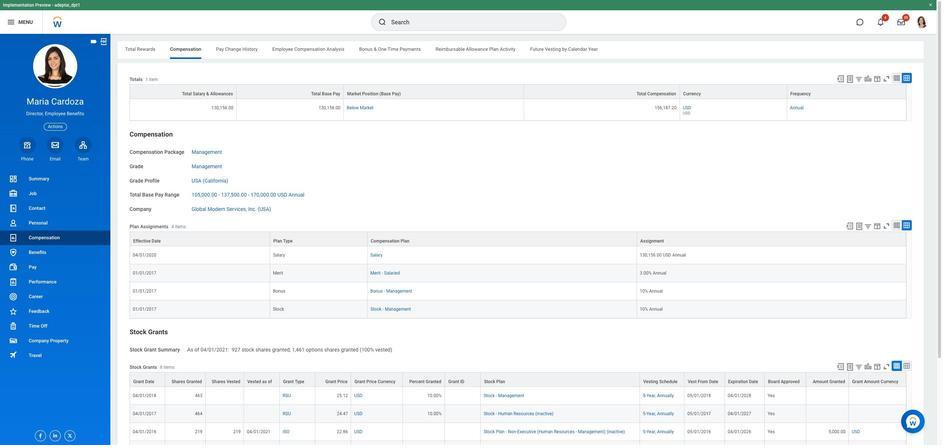 Task type: describe. For each thing, give the bounding box(es) containing it.
view printable version (pdf) image
[[100, 38, 108, 46]]

feedback image
[[9, 307, 18, 316]]

mail image
[[51, 141, 60, 149]]

view team image
[[79, 141, 88, 149]]

benefits image
[[9, 248, 18, 257]]

1 click to view/edit grid preferences image from the top
[[874, 222, 882, 230]]

2 click to view/edit grid preferences image from the top
[[874, 363, 882, 371]]

3 row from the top
[[130, 232, 907, 246]]

select to filter grid data image
[[864, 222, 872, 230]]

2 table image from the top
[[893, 362, 901, 369]]

navigation pane region
[[0, 34, 110, 445]]

profile logan mcneil image
[[916, 16, 928, 29]]

table image
[[893, 74, 901, 82]]

x image
[[65, 431, 73, 439]]

phone image
[[22, 141, 32, 149]]

personal image
[[9, 219, 18, 227]]

company property image
[[9, 336, 18, 345]]

career image
[[9, 292, 18, 301]]

performance image
[[9, 278, 18, 286]]

expand table image for 1st table image
[[903, 222, 911, 229]]

9 row from the top
[[130, 387, 907, 405]]

12 row from the top
[[130, 441, 907, 445]]

time off image
[[9, 322, 18, 331]]

inbox large image
[[898, 18, 905, 26]]

search image
[[378, 18, 387, 27]]

tag image
[[90, 38, 98, 46]]

view worker - expand/collapse chart image
[[864, 75, 872, 83]]

1 table image from the top
[[893, 222, 901, 229]]

toolbar for 8th row from the top
[[833, 361, 912, 372]]

Search Workday  search field
[[391, 14, 551, 30]]

toolbar for first group from the top
[[833, 73, 912, 84]]

email maria cardoza element
[[47, 156, 64, 162]]

export to excel image for export to worksheets image for select to filter grid data icon
[[846, 222, 854, 230]]

linkedin image
[[50, 431, 58, 438]]

export to worksheets image for select to filter grid data icon
[[855, 222, 864, 231]]

job image
[[9, 189, 18, 198]]

travel image
[[9, 351, 18, 359]]

6 row from the top
[[130, 282, 907, 300]]

phone maria cardoza element
[[19, 156, 36, 162]]



Task type: vqa. For each thing, say whether or not it's contained in the screenshot.
main content
no



Task type: locate. For each thing, give the bounding box(es) containing it.
0 vertical spatial group
[[130, 130, 912, 319]]

2 select to filter grid data image from the top
[[855, 363, 863, 371]]

justify image
[[7, 18, 15, 27]]

summary image
[[9, 174, 18, 183]]

banner
[[0, 0, 937, 34]]

0 vertical spatial fullscreen image
[[883, 75, 891, 83]]

11 row from the top
[[130, 423, 907, 441]]

1 vertical spatial group
[[130, 328, 912, 445]]

export to worksheets image for select to filter grid data image associated with 2nd fullscreen image from the bottom
[[846, 75, 855, 84]]

pay image
[[9, 263, 18, 272]]

1 horizontal spatial export to worksheets image
[[855, 222, 864, 231]]

export to excel image for select to filter grid data image associated with 2nd fullscreen image from the bottom's export to worksheets image
[[837, 75, 845, 83]]

2 fullscreen image from the top
[[883, 222, 891, 230]]

expand table image for table icon
[[903, 74, 911, 82]]

1 vertical spatial click to view/edit grid preferences image
[[874, 363, 882, 371]]

1 group from the top
[[130, 130, 912, 319]]

group
[[130, 130, 912, 319], [130, 328, 912, 445]]

expand table image
[[903, 362, 911, 369]]

0 vertical spatial export to worksheets image
[[846, 75, 855, 84]]

contact image
[[9, 204, 18, 213]]

export to excel image left export to worksheets icon
[[837, 363, 845, 371]]

click to view/edit grid preferences image left fullscreen icon
[[874, 363, 882, 371]]

1 vertical spatial export to worksheets image
[[855, 222, 864, 231]]

1 vertical spatial table image
[[893, 362, 901, 369]]

7 row from the top
[[130, 300, 907, 318]]

export to worksheets image left the view worker - expand/collapse chart icon
[[846, 75, 855, 84]]

toolbar for third row
[[843, 220, 912, 232]]

fullscreen image right click to view/edit grid preferences icon
[[883, 75, 891, 83]]

fullscreen image
[[883, 363, 891, 371]]

list
[[0, 172, 110, 363]]

export to excel image for export to worksheets icon
[[837, 363, 845, 371]]

export to excel image left select to filter grid data icon
[[846, 222, 854, 230]]

click to view/edit grid preferences image
[[874, 75, 882, 83]]

select to filter grid data image for 2nd fullscreen image from the bottom
[[855, 75, 863, 83]]

click to view/edit grid preferences image
[[874, 222, 882, 230], [874, 363, 882, 371]]

compensation image
[[9, 233, 18, 242]]

1 expand table image from the top
[[903, 74, 911, 82]]

0 vertical spatial toolbar
[[833, 73, 912, 84]]

table image right select to filter grid data icon
[[893, 222, 901, 229]]

1 row from the top
[[130, 84, 907, 99]]

1 vertical spatial select to filter grid data image
[[855, 363, 863, 371]]

export to worksheets image
[[846, 363, 855, 371]]

row
[[130, 84, 907, 99], [130, 99, 907, 121], [130, 232, 907, 246], [130, 246, 907, 264], [130, 264, 907, 282], [130, 282, 907, 300], [130, 300, 907, 318], [130, 372, 907, 387], [130, 387, 907, 405], [130, 405, 907, 423], [130, 423, 907, 441], [130, 441, 907, 445]]

2 row from the top
[[130, 99, 907, 121]]

0 vertical spatial export to excel image
[[837, 75, 845, 83]]

team maria cardoza element
[[75, 156, 92, 162]]

0 horizontal spatial export to worksheets image
[[846, 75, 855, 84]]

0 vertical spatial select to filter grid data image
[[855, 75, 863, 83]]

cell
[[206, 387, 244, 405], [244, 387, 280, 405], [445, 387, 481, 405], [807, 387, 849, 405], [849, 387, 907, 405], [206, 405, 244, 423], [244, 405, 280, 423], [445, 405, 481, 423], [807, 405, 849, 423], [849, 405, 907, 423], [403, 423, 445, 441], [445, 423, 481, 441], [130, 441, 165, 445], [165, 441, 206, 445], [206, 441, 244, 445], [244, 441, 280, 445], [280, 441, 316, 445], [316, 441, 351, 445], [351, 441, 403, 445], [403, 441, 445, 445], [445, 441, 481, 445], [481, 441, 640, 445], [640, 441, 685, 445], [685, 441, 725, 445], [725, 441, 765, 445], [765, 441, 807, 445], [807, 441, 849, 445], [849, 441, 907, 445]]

export to worksheets image left select to filter grid data icon
[[855, 222, 864, 231]]

5 row from the top
[[130, 264, 907, 282]]

1 fullscreen image from the top
[[883, 75, 891, 83]]

select to filter grid data image for fullscreen icon
[[855, 363, 863, 371]]

fullscreen image
[[883, 75, 891, 83], [883, 222, 891, 230]]

table image left expand table image
[[893, 362, 901, 369]]

1 select to filter grid data image from the top
[[855, 75, 863, 83]]

table image
[[893, 222, 901, 229], [893, 362, 901, 369]]

1 vertical spatial toolbar
[[843, 220, 912, 232]]

facebook image
[[35, 431, 43, 439]]

click to view/edit grid preferences image right select to filter grid data icon
[[874, 222, 882, 230]]

expand table image
[[903, 74, 911, 82], [903, 222, 911, 229]]

2 group from the top
[[130, 328, 912, 445]]

1 vertical spatial export to excel image
[[846, 222, 854, 230]]

select to filter grid data image
[[855, 75, 863, 83], [855, 363, 863, 371]]

export to excel image left the view worker - expand/collapse chart icon
[[837, 75, 845, 83]]

select to filter grid data image left the view worker - expand/collapse chart icon
[[855, 75, 863, 83]]

10 row from the top
[[130, 405, 907, 423]]

select to filter grid data image right export to worksheets icon
[[855, 363, 863, 371]]

1 vertical spatial fullscreen image
[[883, 222, 891, 230]]

0 vertical spatial table image
[[893, 222, 901, 229]]

2 vertical spatial export to excel image
[[837, 363, 845, 371]]

close environment banner image
[[929, 3, 933, 7]]

2 expand table image from the top
[[903, 222, 911, 229]]

0 vertical spatial click to view/edit grid preferences image
[[874, 222, 882, 230]]

tab list
[[118, 41, 924, 59]]

export to excel image
[[837, 75, 845, 83], [846, 222, 854, 230], [837, 363, 845, 371]]

export to worksheets image
[[846, 75, 855, 84], [855, 222, 864, 231]]

1 vertical spatial expand table image
[[903, 222, 911, 229]]

toolbar
[[833, 73, 912, 84], [843, 220, 912, 232], [833, 361, 912, 372]]

8 row from the top
[[130, 372, 907, 387]]

fullscreen image right select to filter grid data icon
[[883, 222, 891, 230]]

notifications large image
[[877, 18, 885, 26]]

2 vertical spatial toolbar
[[833, 361, 912, 372]]

0 vertical spatial expand table image
[[903, 74, 911, 82]]

4 row from the top
[[130, 246, 907, 264]]



